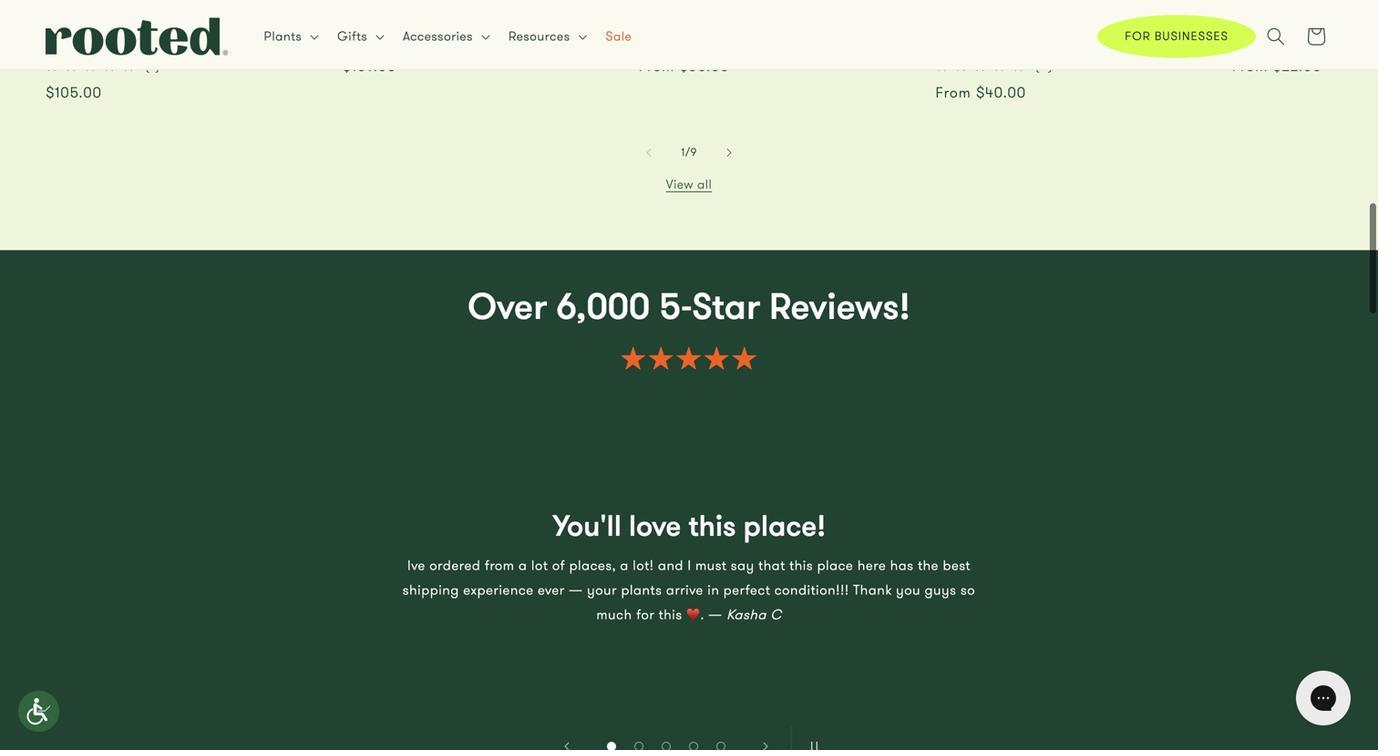 Task type: locate. For each thing, give the bounding box(es) containing it.
—
[[569, 580, 583, 600], [709, 605, 723, 625]]

pause slideshow image
[[811, 741, 818, 750]]

from $22.00
[[1233, 56, 1323, 77]]

ive
[[408, 556, 426, 575]]

from
[[485, 556, 515, 575]]

much
[[597, 605, 633, 625]]

you
[[897, 580, 921, 600]]

slide left image
[[647, 148, 652, 157]]

2 caret image from the left
[[481, 35, 491, 40]]

3 caret image from the left
[[579, 35, 588, 40]]

4.8 out of 5.0 stars image
[[342, 29, 438, 49], [342, 33, 438, 46]]

view all
[[666, 175, 712, 193]]

$35.00
[[680, 56, 730, 77]]

1 horizontal spatial —
[[709, 605, 723, 625]]

— right ♥️.
[[709, 605, 723, 625]]

1 horizontal spatial this
[[689, 506, 736, 547]]

1 caret image from the left
[[310, 35, 319, 40]]

lot!
[[633, 556, 654, 575]]

/
[[686, 145, 691, 160]]

— right ever
[[569, 580, 583, 600]]

(48)
[[442, 32, 465, 48]]

gifts
[[338, 27, 368, 45]]

the
[[918, 556, 939, 575]]

this up the must
[[689, 506, 736, 547]]

slide right image
[[727, 148, 732, 157]]

so
[[961, 580, 976, 600]]

1 horizontal spatial caret image
[[481, 35, 491, 40]]

0 horizontal spatial a
[[519, 556, 528, 575]]

from left $35.00
[[639, 56, 675, 77]]

place
[[818, 556, 854, 575]]

a left lot!
[[620, 556, 629, 575]]

list
[[253, 17, 643, 56]]

this up condition!!! on the bottom right of page
[[790, 556, 814, 575]]

previous slide image
[[564, 742, 570, 750]]

2 horizontal spatial from
[[1233, 56, 1269, 77]]

4.9 out of 5.0 stars image
[[1233, 29, 1329, 49], [1233, 33, 1329, 46]]

1 horizontal spatial a
[[620, 556, 629, 575]]

1 a from the left
[[519, 556, 528, 575]]

caret image inside plants dropdown button
[[310, 35, 319, 40]]

load slide 1 of 5 image
[[607, 742, 616, 750]]

caret image right the (48)
[[481, 35, 491, 40]]

load slide 4 of 5 image
[[689, 742, 699, 750]]

caret image inside accessories dropdown button
[[481, 35, 491, 40]]

next slide image
[[763, 742, 769, 750]]

$105.00
[[46, 82, 102, 103]]

for
[[1125, 28, 1151, 45]]

2 horizontal spatial this
[[790, 556, 814, 575]]

from left $40.00
[[936, 82, 972, 103]]

5.0 out of 5.0 stars image
[[46, 55, 141, 75], [936, 55, 1032, 75], [46, 60, 141, 72], [936, 60, 1032, 72], [46, 345, 1333, 373], [620, 345, 759, 372]]

open accessibe: accessibility options, statement and help image
[[27, 698, 50, 725]]

0 horizontal spatial from
[[639, 56, 675, 77]]

caret image inside resources dropdown button
[[579, 35, 588, 40]]

(11)
[[1036, 59, 1053, 74]]

love
[[629, 506, 682, 547]]

shipping
[[403, 580, 459, 600]]

from
[[639, 56, 675, 77], [1233, 56, 1269, 77], [936, 82, 972, 103]]

monstera 'thai constellation'
[[46, 0, 190, 48]]

1 horizontal spatial from
[[936, 82, 972, 103]]

6,000
[[556, 281, 650, 333]]

from for from $40.00
[[936, 82, 972, 103]]

view
[[666, 175, 694, 193]]

this left ♥️.
[[659, 605, 683, 625]]

1 vertical spatial —
[[709, 605, 723, 625]]

resources button
[[498, 17, 595, 56]]

$109.00
[[342, 56, 397, 77]]

in
[[708, 580, 720, 600]]

kasha c
[[727, 605, 782, 625]]

caret image for accessories
[[481, 35, 491, 40]]

ordered
[[430, 556, 481, 575]]

caret image left 'sale' link
[[579, 35, 588, 40]]

this
[[689, 506, 736, 547], [790, 556, 814, 575], [659, 605, 683, 625]]

caret image right plants
[[310, 35, 319, 40]]

from $40.00
[[936, 82, 1027, 103]]

and
[[658, 556, 684, 575]]

here
[[858, 556, 887, 575]]

reviews!
[[770, 281, 911, 333]]

caret image
[[310, 35, 319, 40], [481, 35, 491, 40], [579, 35, 588, 40]]

must
[[696, 556, 727, 575]]

2 horizontal spatial caret image
[[579, 35, 588, 40]]

sale link
[[595, 17, 643, 56]]

for businesses link
[[1098, 15, 1257, 58]]

from down search "image"
[[1233, 56, 1269, 77]]

9
[[691, 145, 697, 160]]

0 horizontal spatial caret image
[[310, 35, 319, 40]]

0 vertical spatial —
[[569, 580, 583, 600]]

from $35.00
[[639, 56, 730, 77]]

0 horizontal spatial this
[[659, 605, 683, 625]]

a
[[519, 556, 528, 575], [620, 556, 629, 575]]

a left lot
[[519, 556, 528, 575]]

$40.00
[[976, 82, 1027, 103]]

(7)
[[146, 59, 160, 74]]

for businesses
[[1125, 28, 1229, 45]]

search image
[[1268, 27, 1286, 46]]

places,
[[570, 556, 616, 575]]

for
[[637, 605, 655, 625]]

constellation'
[[46, 17, 184, 48]]

load slide 3 of 5 image
[[662, 742, 671, 750]]



Task type: vqa. For each thing, say whether or not it's contained in the screenshot.
I
yes



Task type: describe. For each thing, give the bounding box(es) containing it.
all
[[698, 175, 712, 193]]

best
[[943, 556, 971, 575]]

5-
[[659, 281, 692, 333]]

1
[[681, 145, 686, 160]]

accessories button
[[392, 17, 498, 56]]

monstera 'thai constellation' link
[[46, 0, 324, 48]]

condition!!!
[[775, 580, 850, 600]]

over
[[468, 281, 547, 333]]

star
[[692, 281, 761, 333]]

perfect
[[724, 580, 771, 600]]

i
[[688, 556, 692, 575]]

that
[[759, 556, 786, 575]]

2 4.8 out of 5.0 stars image from the top
[[342, 33, 438, 46]]

view all link
[[666, 174, 712, 195]]

1 / 9
[[681, 145, 697, 160]]

0 horizontal spatial —
[[569, 580, 583, 600]]

0 vertical spatial this
[[689, 506, 736, 547]]

rooted image
[[46, 18, 228, 55]]

list containing plants
[[253, 17, 643, 56]]

guys
[[925, 580, 957, 600]]

has
[[891, 556, 914, 575]]

♥️.
[[687, 605, 705, 625]]

2 4.9 out of 5.0 stars image from the top
[[1233, 33, 1329, 46]]

you'll love this place!
[[552, 506, 826, 547]]

accessories
[[403, 27, 473, 45]]

resources
[[509, 27, 570, 45]]

slider list
[[0, 0, 1379, 123]]

plants button
[[253, 17, 327, 56]]

caret image
[[376, 35, 385, 40]]

experience
[[463, 580, 534, 600]]

load slide 2 of 5 image
[[635, 742, 644, 750]]

c
[[771, 605, 782, 625]]

plants
[[264, 27, 302, 45]]

caret image for resources
[[579, 35, 588, 40]]

ive ordered from a lot of places, a lot! and i must say that this place here has the best shipping experience ever — your plants arrive in perfect condition!!! thank you guys so much for this ♥️. —
[[403, 556, 976, 625]]

plants
[[621, 580, 662, 600]]

say
[[731, 556, 755, 575]]

over 6,000 5-star reviews!
[[468, 281, 911, 333]]

load slide 5 of 5 image
[[717, 742, 726, 750]]

from for from $35.00
[[639, 56, 675, 77]]

place!
[[744, 506, 826, 547]]

businesses
[[1155, 28, 1229, 45]]

1 4.8 out of 5.0 stars image from the top
[[342, 29, 438, 49]]

2 a from the left
[[620, 556, 629, 575]]

kasha
[[727, 605, 767, 625]]

caret image for plants
[[310, 35, 319, 40]]

monstera
[[46, 0, 138, 22]]

your
[[587, 580, 617, 600]]

gifts button
[[327, 17, 392, 56]]

from for from $22.00
[[1233, 56, 1269, 77]]

1 vertical spatial this
[[790, 556, 814, 575]]

slideshow about our brand region
[[0, 410, 1379, 750]]

2 vertical spatial this
[[659, 605, 683, 625]]

$22.00
[[1273, 56, 1323, 77]]

'thai
[[144, 0, 190, 22]]

sale
[[606, 27, 632, 45]]

thank
[[854, 580, 893, 600]]

arrive
[[666, 580, 704, 600]]

lot
[[532, 556, 548, 575]]

1 4.9 out of 5.0 stars image from the top
[[1233, 29, 1329, 49]]

ever
[[538, 580, 565, 600]]

of
[[552, 556, 566, 575]]

you'll
[[552, 506, 622, 547]]



